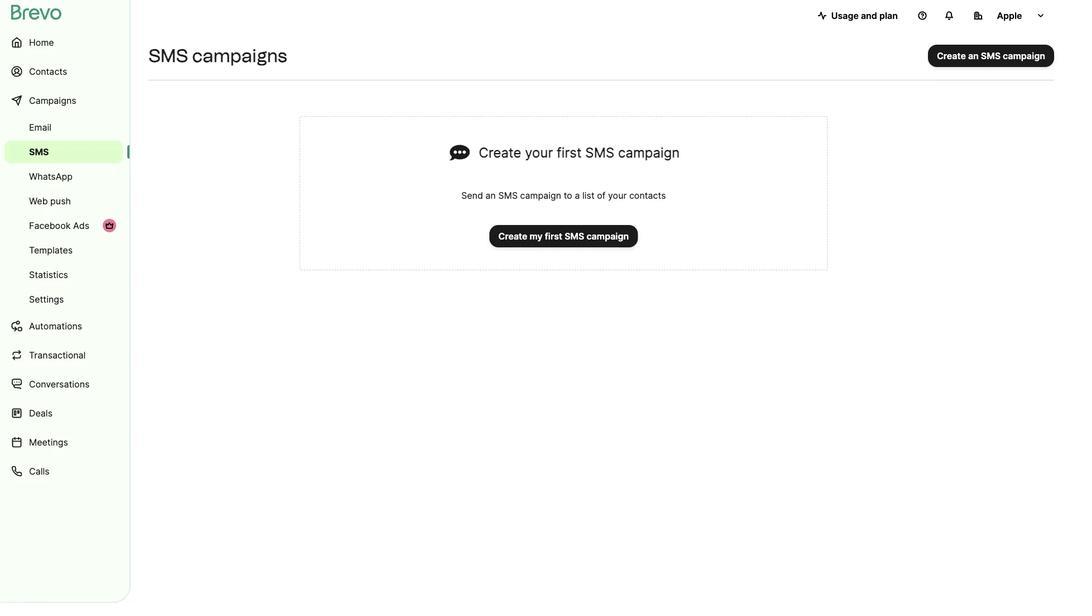 Task type: describe. For each thing, give the bounding box(es) containing it.
send
[[462, 190, 483, 201]]

usage
[[832, 10, 859, 21]]

usage and plan button
[[809, 4, 907, 27]]

facebook ads
[[29, 220, 89, 231]]

first for my
[[545, 231, 563, 242]]

automations link
[[4, 313, 123, 340]]

an for create
[[969, 50, 979, 61]]

create my first sms campaign
[[499, 231, 629, 242]]

conversations
[[29, 379, 90, 390]]

to
[[564, 190, 573, 201]]

deals
[[29, 408, 53, 419]]

campaign up contacts
[[619, 144, 680, 161]]

a
[[575, 190, 580, 201]]

campaigns
[[192, 45, 287, 66]]

create for create my first sms campaign
[[499, 231, 528, 242]]

deals link
[[4, 400, 123, 427]]

email link
[[4, 116, 123, 139]]

campaign inside button
[[1004, 50, 1046, 61]]

email
[[29, 122, 51, 133]]

web
[[29, 196, 48, 206]]

transactional link
[[4, 342, 123, 369]]

create my first sms campaign button
[[490, 225, 638, 248]]

automations
[[29, 321, 82, 332]]

push
[[50, 196, 71, 206]]

list
[[583, 190, 595, 201]]

campaigns
[[29, 95, 76, 106]]

sms link
[[4, 141, 123, 163]]

conversations link
[[4, 371, 123, 398]]

campaign left to
[[521, 190, 562, 201]]

of
[[597, 190, 606, 201]]

ads
[[73, 220, 89, 231]]

sms inside button
[[982, 50, 1001, 61]]

settings link
[[4, 288, 123, 311]]

and
[[861, 10, 878, 21]]

whatsapp
[[29, 171, 73, 182]]

campaign inside "button"
[[587, 231, 629, 242]]

left___rvooi image
[[105, 221, 114, 230]]

settings
[[29, 294, 64, 305]]



Task type: vqa. For each thing, say whether or not it's contained in the screenshot.
the leftmost Set
no



Task type: locate. For each thing, give the bounding box(es) containing it.
your right of
[[608, 190, 627, 201]]

transactional
[[29, 350, 86, 361]]

1 vertical spatial an
[[486, 190, 496, 201]]

first for your
[[557, 144, 582, 161]]

sms inside "button"
[[565, 231, 585, 242]]

0 horizontal spatial your
[[525, 144, 553, 161]]

your
[[525, 144, 553, 161], [608, 190, 627, 201]]

first inside "button"
[[545, 231, 563, 242]]

create inside "button"
[[499, 231, 528, 242]]

campaign
[[1004, 50, 1046, 61], [619, 144, 680, 161], [521, 190, 562, 201], [587, 231, 629, 242]]

campaign down of
[[587, 231, 629, 242]]

facebook
[[29, 220, 71, 231]]

calls link
[[4, 458, 123, 485]]

1 horizontal spatial your
[[608, 190, 627, 201]]

contacts
[[630, 190, 666, 201]]

create for create an sms campaign
[[938, 50, 967, 61]]

your up send an sms campaign to a list of your contacts
[[525, 144, 553, 161]]

create
[[938, 50, 967, 61], [479, 144, 522, 161], [499, 231, 528, 242]]

first right my
[[545, 231, 563, 242]]

plan
[[880, 10, 898, 21]]

apple button
[[965, 4, 1055, 27]]

facebook ads link
[[4, 215, 123, 237]]

0 vertical spatial an
[[969, 50, 979, 61]]

contacts
[[29, 66, 67, 77]]

0 vertical spatial first
[[557, 144, 582, 161]]

whatsapp link
[[4, 165, 123, 188]]

0 horizontal spatial an
[[486, 190, 496, 201]]

an inside create an sms campaign button
[[969, 50, 979, 61]]

2 vertical spatial create
[[499, 231, 528, 242]]

send an sms campaign to a list of your contacts
[[462, 190, 666, 201]]

my
[[530, 231, 543, 242]]

apple
[[998, 10, 1023, 21]]

statistics
[[29, 269, 68, 280]]

campaigns link
[[4, 87, 123, 114]]

statistics link
[[4, 264, 123, 286]]

1 horizontal spatial an
[[969, 50, 979, 61]]

sms campaigns
[[149, 45, 287, 66]]

create inside button
[[938, 50, 967, 61]]

create your first sms campaign
[[479, 144, 680, 161]]

home link
[[4, 29, 123, 56]]

templates
[[29, 245, 73, 256]]

campaign down the apple button
[[1004, 50, 1046, 61]]

an
[[969, 50, 979, 61], [486, 190, 496, 201]]

contacts link
[[4, 58, 123, 85]]

templates link
[[4, 239, 123, 261]]

an right send
[[486, 190, 496, 201]]

an down the apple button
[[969, 50, 979, 61]]

meetings link
[[4, 429, 123, 456]]

1 vertical spatial your
[[608, 190, 627, 201]]

web push link
[[4, 190, 123, 212]]

usage and plan
[[832, 10, 898, 21]]

1 vertical spatial create
[[479, 144, 522, 161]]

first up to
[[557, 144, 582, 161]]

create for create your first sms campaign
[[479, 144, 522, 161]]

0 vertical spatial your
[[525, 144, 553, 161]]

1 vertical spatial first
[[545, 231, 563, 242]]

create an sms campaign button
[[929, 45, 1055, 67]]

home
[[29, 37, 54, 48]]

calls
[[29, 466, 50, 477]]

meetings
[[29, 437, 68, 448]]

web push
[[29, 196, 71, 206]]

create an sms campaign
[[938, 50, 1046, 61]]

first
[[557, 144, 582, 161], [545, 231, 563, 242]]

sms
[[149, 45, 188, 66], [982, 50, 1001, 61], [586, 144, 615, 161], [29, 146, 49, 157], [499, 190, 518, 201], [565, 231, 585, 242]]

0 vertical spatial create
[[938, 50, 967, 61]]

an for send
[[486, 190, 496, 201]]



